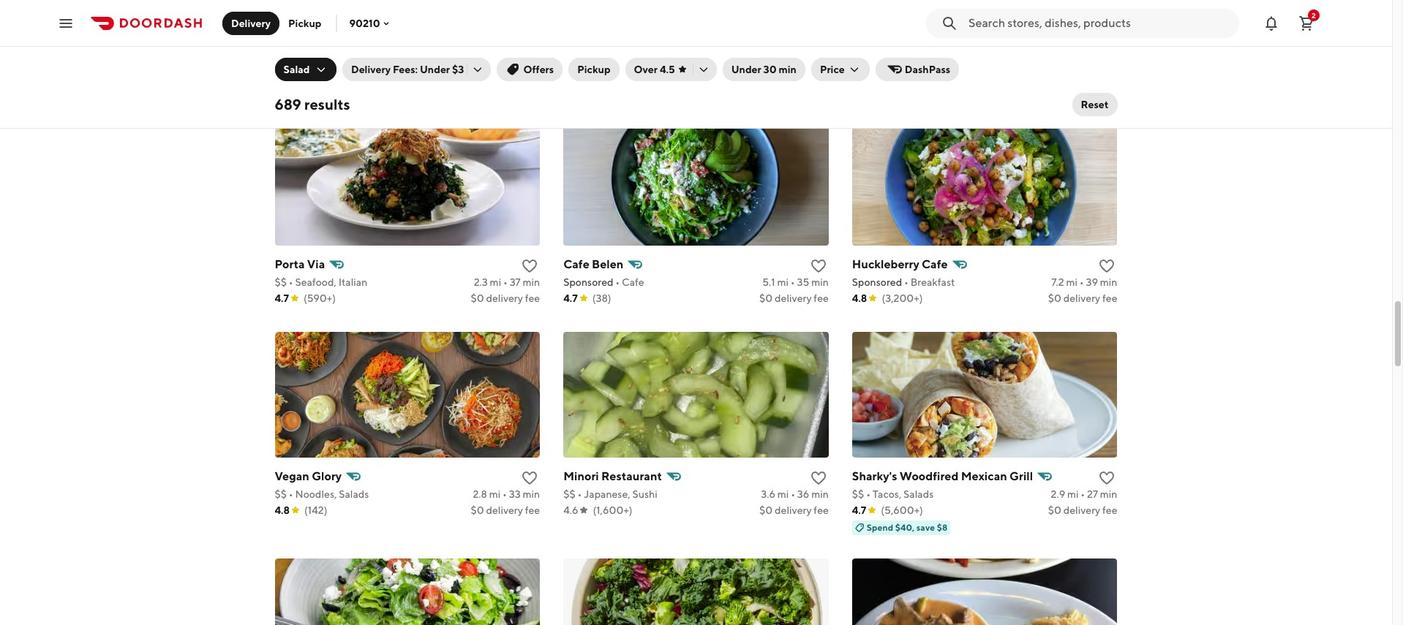 Task type: locate. For each thing, give the bounding box(es) containing it.
salads for bossa nova
[[613, 49, 643, 61]]

over 4.5 button
[[625, 58, 717, 81]]

restaurant
[[601, 469, 662, 483]]

breakfast
[[911, 276, 955, 288]]

glory up '$$ • noodles, salads'
[[312, 469, 342, 483]]

$$ down sharky's
[[852, 488, 864, 500]]

27
[[1087, 488, 1098, 500]]

mi right 2.9 on the right of page
[[1067, 488, 1079, 500]]

2.3
[[474, 276, 488, 288]]

$​0 delivery fee down "1.9 mi • 36 min"
[[759, 66, 829, 77]]

1 horizontal spatial sponsored
[[852, 276, 902, 288]]

3.6 mi • 36 min
[[761, 488, 829, 500]]

4.8
[[275, 66, 290, 77], [852, 292, 867, 304], [275, 505, 290, 516]]

min right 33 on the bottom of the page
[[523, 488, 540, 500]]

salads for sharky's woodfired mexican grill
[[904, 488, 934, 500]]

• left 39
[[1080, 276, 1084, 288]]

min right the 27
[[1100, 488, 1118, 500]]

under left $3
[[420, 64, 450, 75]]

$​0 down 5.1
[[759, 292, 773, 304]]

$$
[[563, 49, 576, 61], [852, 49, 864, 61], [275, 276, 287, 288], [275, 488, 287, 500], [563, 488, 576, 500], [852, 488, 864, 500]]

1 vertical spatial pickup
[[577, 64, 611, 75]]

click to add this store to your saved list image for minori restaurant
[[810, 469, 827, 487]]

click to add this store to your saved list image up 5.1 mi • 35 min
[[810, 257, 827, 275]]

fee
[[525, 66, 540, 77], [814, 66, 829, 77], [338, 83, 351, 94], [525, 292, 540, 304], [814, 292, 829, 304], [1103, 292, 1118, 304], [525, 505, 540, 516], [814, 505, 829, 516], [1103, 505, 1118, 516]]

fee for minori restaurant
[[814, 505, 829, 516]]

minori
[[563, 469, 599, 483]]

reset button
[[1072, 93, 1118, 116]]

click to add this store to your saved list image for bossa nova
[[810, 30, 827, 48]]

click to add this store to your saved list image up 2.9 mi • 27 min
[[1099, 469, 1116, 487]]

min right 35
[[811, 276, 829, 288]]

$​0 for huckleberry cafe
[[1048, 292, 1062, 304]]

glory
[[885, 30, 915, 44], [312, 469, 342, 483]]

$​0 delivery fee down 2.9 mi • 27 min
[[1048, 505, 1118, 516]]

4.6 for pasta glory
[[852, 66, 867, 77]]

0 vertical spatial pickup
[[288, 17, 321, 29]]

sharky's woodfired mexican grill
[[852, 469, 1033, 483]]

0 horizontal spatial glory
[[312, 469, 342, 483]]

min for cafe belen
[[811, 276, 829, 288]]

2
[[1312, 11, 1316, 19]]

grill
[[1010, 469, 1033, 483]]

$$ • italian, salads
[[852, 49, 936, 61]]

2 under from the left
[[731, 64, 761, 75]]

open menu image
[[57, 14, 75, 32]]

delivery down 3.6 mi • 36 min
[[775, 505, 812, 516]]

min right the 37 on the top of the page
[[523, 276, 540, 288]]

fee down 2.9 mi • 27 min
[[1103, 505, 1118, 516]]

sponsored down cafe belen
[[563, 276, 614, 288]]

pickup down the pizza,
[[577, 64, 611, 75]]

$ • deli, sandwiches
[[275, 49, 368, 61]]

nova
[[598, 30, 627, 44]]

click to add this store to your saved list image for daughter's deli
[[521, 30, 539, 48]]

4.7 for cafe belen
[[563, 292, 578, 304]]

mexican
[[961, 469, 1007, 483]]

4.6
[[563, 66, 578, 77], [852, 66, 867, 77], [563, 505, 578, 516]]

cafe left belen
[[563, 257, 590, 271]]

1.9
[[763, 49, 776, 61]]

pickup up daughter's
[[288, 17, 321, 29]]

$​0 delivery fee for bossa nova
[[759, 66, 829, 77]]

(3,600+)
[[593, 66, 634, 77]]

• down minori
[[578, 488, 582, 500]]

delivery down "1.9 mi • 36 min"
[[775, 66, 812, 77]]

• right $
[[283, 49, 287, 61]]

4.8 left (3,200+)
[[852, 292, 867, 304]]

cafe belen
[[563, 257, 624, 271]]

fee down 2.8 mi • 33 min
[[525, 505, 540, 516]]

1 horizontal spatial glory
[[885, 30, 915, 44]]

click to add this store to your saved list image up reset
[[1099, 30, 1116, 48]]

$​0 down 2.8
[[471, 505, 484, 516]]

mi
[[491, 49, 502, 61], [778, 49, 789, 61], [490, 276, 501, 288], [777, 276, 789, 288], [1066, 276, 1078, 288], [489, 488, 501, 500], [778, 488, 789, 500], [1067, 488, 1079, 500]]

1 horizontal spatial pickup button
[[569, 58, 619, 81]]

1 sponsored from the left
[[563, 276, 614, 288]]

$$ down minori
[[563, 488, 576, 500]]

1 horizontal spatial pickup
[[577, 64, 611, 75]]

• left the 27
[[1081, 488, 1085, 500]]

click to add this store to your saved list image up 2.8 mi • 33 min
[[521, 469, 539, 487]]

(590+)
[[304, 292, 336, 304]]

61
[[511, 49, 521, 61]]

click to add this store to your saved list image up the 2.3 mi • 37 min
[[521, 257, 539, 275]]

• down belen
[[616, 276, 620, 288]]

sharky's
[[852, 469, 897, 483]]

1 horizontal spatial cafe
[[622, 276, 644, 288]]

mi right 2.8
[[489, 488, 501, 500]]

2 vertical spatial 4.8
[[275, 505, 290, 516]]

$$ down bossa
[[563, 49, 576, 61]]

• down vegan
[[289, 488, 293, 500]]

tacos,
[[873, 488, 902, 500]]

5.1
[[763, 276, 775, 288]]

italian,
[[873, 49, 904, 61]]

1 36 from the top
[[797, 49, 809, 61]]

$​0 down 2.3
[[471, 292, 484, 304]]

2 horizontal spatial 4.7
[[852, 505, 866, 516]]

fee for porta via
[[525, 292, 540, 304]]

1 horizontal spatial 4.7
[[563, 292, 578, 304]]

2 sponsored from the left
[[852, 276, 902, 288]]

2 36 from the top
[[797, 488, 809, 500]]

0 horizontal spatial under
[[420, 64, 450, 75]]

under
[[420, 64, 450, 75], [731, 64, 761, 75]]

$​0 delivery fee for porta via
[[471, 292, 540, 304]]

39
[[1086, 276, 1098, 288]]

4.8 for daughter's deli
[[275, 66, 290, 77]]

1 horizontal spatial under
[[731, 64, 761, 75]]

delivery down 2.9 mi • 27 min
[[1064, 505, 1101, 516]]

delivery inside button
[[231, 17, 271, 29]]

daughter's
[[275, 30, 335, 44]]

mi for daughter's deli
[[491, 49, 502, 61]]

$​0 down 2.9 on the right of page
[[1048, 505, 1062, 516]]

0 horizontal spatial sponsored
[[563, 276, 614, 288]]

click to add this store to your saved list image up 2.0 mi • 61 min
[[521, 30, 539, 48]]

4.6 for bossa nova
[[563, 66, 578, 77]]

offers button
[[497, 58, 563, 81]]

min for vegan glory
[[523, 488, 540, 500]]

min up price
[[811, 49, 829, 61]]

4.8 down $
[[275, 66, 290, 77]]

• left the tacos,
[[866, 488, 871, 500]]

delivery for porta via
[[486, 292, 523, 304]]

0 vertical spatial pickup button
[[280, 11, 330, 35]]

sponsored • cafe
[[563, 276, 644, 288]]

click to add this store to your saved list image
[[521, 257, 539, 275], [810, 257, 827, 275], [1099, 257, 1116, 275], [521, 469, 539, 487]]

click to add this store to your saved list image
[[521, 30, 539, 48], [810, 30, 827, 48], [1099, 30, 1116, 48], [810, 469, 827, 487], [1099, 469, 1116, 487]]

2.9 mi • 27 min
[[1051, 488, 1118, 500]]

click to add this store to your saved list image up 3.6 mi • 36 min
[[810, 469, 827, 487]]

0 vertical spatial 36
[[797, 49, 809, 61]]

fee down the 2.3 mi • 37 min
[[525, 292, 540, 304]]

$​0 delivery fee down the 2.3 mi • 37 min
[[471, 292, 540, 304]]

1 vertical spatial delivery
[[351, 64, 391, 75]]

$$ for vegan glory
[[275, 488, 287, 500]]

fee down 7.2 mi • 39 min at the top right of the page
[[1103, 292, 1118, 304]]

• down the "porta"
[[289, 276, 293, 288]]

• left 33 on the bottom of the page
[[503, 488, 507, 500]]

min for sharky's woodfired mexican grill
[[1100, 488, 1118, 500]]

$​0 for cafe belen
[[759, 292, 773, 304]]

click to add this store to your saved list image for huckleberry cafe
[[1099, 257, 1116, 275]]

4.7 down $$ • tacos, salads
[[852, 505, 866, 516]]

$​0
[[471, 66, 484, 77], [759, 66, 773, 77], [471, 292, 484, 304], [759, 292, 773, 304], [1048, 292, 1062, 304], [471, 505, 484, 516], [759, 505, 773, 516], [1048, 505, 1062, 516]]

min right 61
[[523, 49, 540, 61]]

click to add this store to your saved list image for vegan glory
[[521, 469, 539, 487]]

$$ • seafood, italian
[[275, 276, 367, 288]]

min right 3.6
[[811, 488, 829, 500]]

mi right 5.1
[[777, 276, 789, 288]]

delivery down 2.8 mi • 33 min
[[486, 505, 523, 516]]

cafe up breakfast
[[922, 257, 948, 271]]

$$ down vegan
[[275, 488, 287, 500]]

•
[[283, 49, 287, 61], [504, 49, 509, 61], [578, 49, 582, 61], [791, 49, 795, 61], [866, 49, 871, 61], [289, 276, 293, 288], [503, 276, 508, 288], [616, 276, 620, 288], [791, 276, 795, 288], [904, 276, 909, 288], [1080, 276, 1084, 288], [289, 488, 293, 500], [503, 488, 507, 500], [578, 488, 582, 500], [791, 488, 795, 500], [866, 488, 871, 500], [1081, 488, 1085, 500]]

mi right the 1.9
[[778, 49, 789, 61]]

mi right 3.6
[[778, 488, 789, 500]]

4.6 right price
[[852, 66, 867, 77]]

cafe down belen
[[622, 276, 644, 288]]

min for porta via
[[523, 276, 540, 288]]

• left the pizza,
[[578, 49, 582, 61]]

$​0 down the 1.9
[[759, 66, 773, 77]]

$​0 delivery fee down 7.2 mi • 39 min at the top right of the page
[[1048, 292, 1118, 304]]

pizza,
[[584, 49, 611, 61]]

delivery
[[231, 17, 271, 29], [351, 64, 391, 75]]

4.6 down minori
[[563, 505, 578, 516]]

4.5
[[660, 64, 675, 75]]

$$ • pizza, salads
[[563, 49, 643, 61]]

0 vertical spatial delivery
[[231, 17, 271, 29]]

$​0 down 3.6
[[759, 505, 773, 516]]

sponsored down huckleberry
[[852, 276, 902, 288]]

2.9
[[1051, 488, 1065, 500]]

min inside 'button'
[[779, 64, 797, 75]]

salads up the (3,600+)
[[613, 49, 643, 61]]

delivery down 5.1 mi • 35 min
[[775, 292, 812, 304]]

fee down 2.0 mi • 61 min
[[525, 66, 540, 77]]

36
[[797, 49, 809, 61], [797, 488, 809, 500]]

save
[[917, 522, 935, 533]]

$​0 down 7.2
[[1048, 292, 1062, 304]]

$0 delivery fee
[[289, 83, 351, 94]]

min for minori restaurant
[[811, 488, 829, 500]]

$​0 delivery fee down 2.8 mi • 33 min
[[471, 505, 540, 516]]

$​0 delivery fee for sharky's woodfired mexican grill
[[1048, 505, 1118, 516]]

mi for minori restaurant
[[778, 488, 789, 500]]

min for bossa nova
[[811, 49, 829, 61]]

0 horizontal spatial pickup button
[[280, 11, 330, 35]]

36 right 3.6
[[797, 488, 809, 500]]

0 vertical spatial glory
[[885, 30, 915, 44]]

sponsored • breakfast
[[852, 276, 955, 288]]

0 horizontal spatial 4.7
[[275, 292, 289, 304]]

$​0 delivery fee down 5.1 mi • 35 min
[[759, 292, 829, 304]]

pickup button up "deli,"
[[280, 11, 330, 35]]

cafe
[[563, 257, 590, 271], [922, 257, 948, 271], [622, 276, 644, 288]]

$$ for sharky's woodfired mexican grill
[[852, 488, 864, 500]]

delivery down 2.0 mi • 61 min
[[486, 66, 523, 77]]

1 vertical spatial pickup button
[[569, 58, 619, 81]]

deli
[[338, 30, 360, 44]]

1 vertical spatial 4.8
[[852, 292, 867, 304]]

4.7 down the "porta"
[[275, 292, 289, 304]]

woodfired
[[900, 469, 959, 483]]

$$ down the "porta"
[[275, 276, 287, 288]]

under left 30
[[731, 64, 761, 75]]

1 vertical spatial glory
[[312, 469, 342, 483]]

mi right 2.0
[[491, 49, 502, 61]]

delivery up 689 results
[[303, 83, 336, 94]]

mi right 7.2
[[1066, 276, 1078, 288]]

2.3 mi • 37 min
[[474, 276, 540, 288]]

0 vertical spatial 4.8
[[275, 66, 290, 77]]

delivery down the 2.3 mi • 37 min
[[486, 292, 523, 304]]

1 horizontal spatial delivery
[[351, 64, 391, 75]]

• up (3,200+)
[[904, 276, 909, 288]]

delivery for sharky's woodfired mexican grill
[[1064, 505, 1101, 516]]

delivery fees: under $3
[[351, 64, 464, 75]]

4.7 left (38)
[[563, 292, 578, 304]]

$​0 delivery fee for vegan glory
[[471, 505, 540, 516]]

click to add this store to your saved list image up 7.2 mi • 39 min at the top right of the page
[[1099, 257, 1116, 275]]

1 vertical spatial 36
[[797, 488, 809, 500]]

$​0 delivery fee down 3.6 mi • 36 min
[[759, 505, 829, 516]]

$​0 down 2.0
[[471, 66, 484, 77]]

sponsored for huckleberry
[[852, 276, 902, 288]]

fee down 5.1 mi • 35 min
[[814, 292, 829, 304]]

salads right noodles,
[[339, 488, 369, 500]]

mi for sharky's woodfired mexican grill
[[1067, 488, 1079, 500]]

salads down the woodfired
[[904, 488, 934, 500]]

click to add this store to your saved list image for sharky's woodfired mexican grill
[[1099, 469, 1116, 487]]

(3,200+)
[[882, 292, 923, 304]]

35
[[797, 276, 809, 288]]

under inside under 30 min 'button'
[[731, 64, 761, 75]]

0 horizontal spatial delivery
[[231, 17, 271, 29]]

min for daughter's deli
[[523, 49, 540, 61]]

min down "1.9 mi • 36 min"
[[779, 64, 797, 75]]

delivery for huckleberry cafe
[[1064, 292, 1101, 304]]

pickup
[[288, 17, 321, 29], [577, 64, 611, 75]]

4.6 right offers on the left top of page
[[563, 66, 578, 77]]

fee down 3.6 mi • 36 min
[[814, 505, 829, 516]]

4.8 for vegan glory
[[275, 505, 290, 516]]

$$ down 'pasta'
[[852, 49, 864, 61]]

delivery for bossa nova
[[775, 66, 812, 77]]

3 items, open order cart image
[[1298, 14, 1315, 32]]

pickup button
[[280, 11, 330, 35], [569, 58, 619, 81]]



Task type: describe. For each thing, give the bounding box(es) containing it.
price
[[820, 64, 845, 75]]

$3
[[452, 64, 464, 75]]

delivery for daughter's deli
[[486, 66, 523, 77]]

mi for cafe belen
[[777, 276, 789, 288]]

$​0 delivery fee for huckleberry cafe
[[1048, 292, 1118, 304]]

0 horizontal spatial cafe
[[563, 257, 590, 271]]

$​0 for sharky's woodfired mexican grill
[[1048, 505, 1062, 516]]

min for huckleberry cafe
[[1100, 276, 1118, 288]]

offers
[[523, 64, 554, 75]]

mi for vegan glory
[[489, 488, 501, 500]]

$​0 delivery fee for daughter's deli
[[471, 66, 540, 77]]

vegan
[[275, 469, 309, 483]]

$​0 delivery fee for cafe belen
[[759, 292, 829, 304]]

$40,
[[895, 522, 915, 533]]

bossa nova
[[563, 30, 627, 44]]

90210 button
[[349, 17, 392, 29]]

3.6
[[761, 488, 776, 500]]

under 30 min button
[[723, 58, 805, 81]]

4.6 for minori restaurant
[[563, 505, 578, 516]]

(38)
[[592, 292, 611, 304]]

$8
[[937, 522, 948, 533]]

sushi
[[632, 488, 658, 500]]

$$ • tacos, salads
[[852, 488, 934, 500]]

• right the 1.9
[[791, 49, 795, 61]]

pasta glory
[[852, 30, 915, 44]]

7.2
[[1052, 276, 1064, 288]]

2.8 mi • 33 min
[[473, 488, 540, 500]]

fee for daughter's deli
[[525, 66, 540, 77]]

mi for bossa nova
[[778, 49, 789, 61]]

$
[[275, 49, 281, 61]]

1 under from the left
[[420, 64, 450, 75]]

2 horizontal spatial cafe
[[922, 257, 948, 271]]

porta via
[[275, 257, 325, 271]]

bossa
[[563, 30, 595, 44]]

689 results
[[275, 96, 350, 113]]

689
[[275, 96, 301, 113]]

delivery for cafe belen
[[775, 292, 812, 304]]

daughter's deli
[[275, 30, 360, 44]]

spend
[[867, 522, 893, 533]]

30
[[764, 64, 777, 75]]

$0
[[289, 83, 301, 94]]

36 for bossa nova
[[797, 49, 809, 61]]

4.7 for porta via
[[275, 292, 289, 304]]

salad button
[[275, 58, 337, 81]]

japanese,
[[584, 488, 630, 500]]

click to add this store to your saved list image for cafe belen
[[810, 257, 827, 275]]

fee for vegan glory
[[525, 505, 540, 516]]

noodles,
[[295, 488, 337, 500]]

• left 61
[[504, 49, 509, 61]]

click to add this store to your saved list image for pasta glory
[[1099, 30, 1116, 48]]

fee up results
[[338, 83, 351, 94]]

7.2 mi • 39 min
[[1052, 276, 1118, 288]]

results
[[304, 96, 350, 113]]

fee for cafe belen
[[814, 292, 829, 304]]

$​0 for vegan glory
[[471, 505, 484, 516]]

glory for pasta glory
[[885, 30, 915, 44]]

(1,500+)
[[304, 66, 344, 77]]

$​0 for daughter's deli
[[471, 66, 484, 77]]

2.0
[[473, 49, 489, 61]]

1.9 mi • 36 min
[[763, 49, 829, 61]]

salads up the dashpass
[[906, 49, 936, 61]]

$$ for bossa nova
[[563, 49, 576, 61]]

over
[[634, 64, 658, 75]]

huckleberry cafe
[[852, 257, 948, 271]]

• down 'pasta'
[[866, 49, 871, 61]]

deli,
[[289, 49, 310, 61]]

Store search: begin typing to search for stores available on DoorDash text field
[[969, 15, 1231, 31]]

salads for vegan glory
[[339, 488, 369, 500]]

$$ for porta via
[[275, 276, 287, 288]]

click to add this store to your saved list image for porta via
[[521, 257, 539, 275]]

2.0 mi • 61 min
[[473, 49, 540, 61]]

fee for huckleberry cafe
[[1103, 292, 1118, 304]]

delivery button
[[222, 11, 280, 35]]

• right 3.6
[[791, 488, 795, 500]]

pasta
[[852, 30, 883, 44]]

via
[[307, 257, 325, 271]]

4.8 for huckleberry cafe
[[852, 292, 867, 304]]

• left 35
[[791, 276, 795, 288]]

(1,600+)
[[593, 505, 633, 516]]

fee for sharky's woodfired mexican grill
[[1103, 505, 1118, 516]]

fees:
[[393, 64, 418, 75]]

fee for bossa nova
[[814, 66, 829, 77]]

(5,600+)
[[881, 505, 923, 516]]

delivery for minori restaurant
[[775, 505, 812, 516]]

33
[[509, 488, 521, 500]]

notification bell image
[[1263, 14, 1280, 32]]

vegan glory
[[275, 469, 342, 483]]

reset
[[1081, 99, 1109, 110]]

sandwiches
[[312, 49, 368, 61]]

36 for minori restaurant
[[797, 488, 809, 500]]

37
[[510, 276, 521, 288]]

under 30 min
[[731, 64, 797, 75]]

$$ for minori restaurant
[[563, 488, 576, 500]]

$$ • noodles, salads
[[275, 488, 369, 500]]

sponsored for cafe
[[563, 276, 614, 288]]

belen
[[592, 257, 624, 271]]

$​0 for minori restaurant
[[759, 505, 773, 516]]

spend $40, save $8
[[867, 522, 948, 533]]

dashpass
[[905, 64, 950, 75]]

2.8
[[473, 488, 487, 500]]

mi for porta via
[[490, 276, 501, 288]]

• left the 37 on the top of the page
[[503, 276, 508, 288]]

4.7 for sharky's woodfired mexican grill
[[852, 505, 866, 516]]

90210
[[349, 17, 380, 29]]

delivery for delivery
[[231, 17, 271, 29]]

$$ • japanese, sushi
[[563, 488, 658, 500]]

over 4.5
[[634, 64, 675, 75]]

$​0 for porta via
[[471, 292, 484, 304]]

huckleberry
[[852, 257, 919, 271]]

salad
[[284, 64, 310, 75]]

5.1 mi • 35 min
[[763, 276, 829, 288]]

(1,900+)
[[882, 66, 921, 77]]

2 button
[[1292, 8, 1321, 38]]

italian
[[338, 276, 367, 288]]

delivery for delivery fees: under $3
[[351, 64, 391, 75]]

$​0 delivery fee for minori restaurant
[[759, 505, 829, 516]]

$​0 for bossa nova
[[759, 66, 773, 77]]

price button
[[811, 58, 870, 81]]

dashpass button
[[876, 58, 959, 81]]

delivery for vegan glory
[[486, 505, 523, 516]]

0 horizontal spatial pickup
[[288, 17, 321, 29]]

porta
[[275, 257, 305, 271]]

mi for huckleberry cafe
[[1066, 276, 1078, 288]]

glory for vegan glory
[[312, 469, 342, 483]]



Task type: vqa. For each thing, say whether or not it's contained in the screenshot.
second Sponsored
yes



